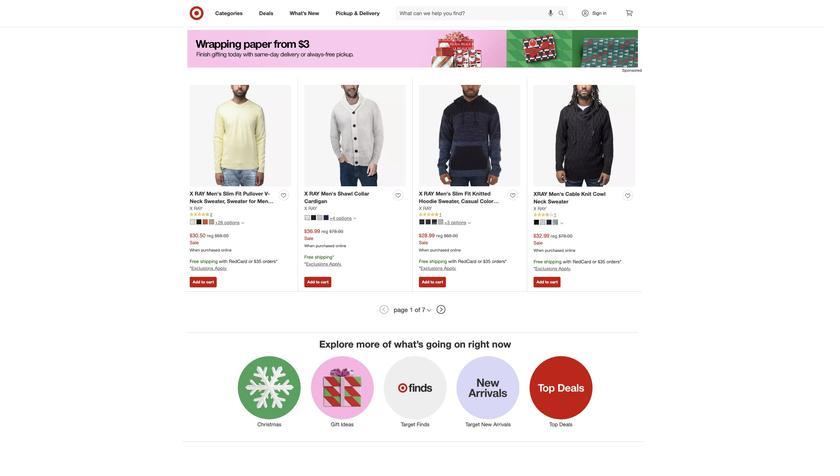 Task type: describe. For each thing, give the bounding box(es) containing it.
reg for $28.99
[[437, 233, 443, 239]]

purchased for $30.50
[[201, 248, 220, 253]]

neck inside x ray men's slim fit pullover v- neck sweater, sweater for men fall winter (available in big & tall)
[[190, 198, 203, 205]]

shawl
[[338, 191, 353, 197]]

x ray link for x ray men's shawl collar cardigan
[[305, 205, 317, 212]]

top inside x ray men's slim fit knitted hoodie sweater, casual color block hooded pullover top
[[478, 206, 487, 212]]

right
[[469, 339, 490, 351]]

$28.99
[[419, 233, 435, 239]]

shipping for xray men's cable knit cowl neck sweater
[[545, 259, 562, 265]]

free shipping * * exclusions apply.
[[305, 254, 342, 267]]

sweater, inside x ray men's slim fit knitted hoodie sweater, casual color block hooded pullover top
[[439, 198, 460, 205]]

or for top
[[478, 259, 482, 264]]

+4 options
[[330, 216, 352, 221]]

explore
[[320, 339, 354, 351]]

when for $28.99
[[419, 248, 430, 253]]

of for more
[[383, 339, 392, 351]]

apply. for x ray men's slim fit pullover v- neck sweater, sweater for men fall winter (available in big & tall)
[[215, 266, 227, 271]]

slim for casual
[[453, 191, 464, 197]]

categories
[[215, 10, 243, 16]]

men's for cardigan
[[321, 191, 336, 197]]

when for $30.50
[[190, 248, 200, 253]]

(available
[[218, 206, 242, 212]]

sign
[[593, 10, 602, 16]]

target for target new arrivals
[[466, 422, 480, 428]]

+26 options
[[215, 220, 240, 226]]

shipping for x ray men's slim fit pullover v- neck sweater, sweater for men fall winter (available in big & tall)
[[200, 259, 218, 264]]

x ray men's shawl collar cardigan
[[305, 191, 370, 205]]

31019-light grey image
[[318, 215, 323, 220]]

2 horizontal spatial $35
[[598, 259, 606, 265]]

of for 1
[[415, 306, 421, 314]]

collar
[[355, 191, 370, 197]]

options for x ray men's slim fit knitted hoodie sweater, casual color block hooded pullover top
[[451, 220, 467, 226]]

all colors + 26 more colors element
[[241, 221, 244, 225]]

winter
[[200, 206, 216, 212]]

when for $36.99
[[305, 244, 315, 249]]

$35 for winter
[[254, 259, 262, 264]]

+3 options button
[[417, 218, 474, 228]]

x for x ray 'link' for x ray men's shawl collar cardigan
[[305, 206, 307, 211]]

target finds link
[[379, 356, 452, 429]]

+3
[[445, 220, 450, 226]]

free shipping with redcard or $35 orders* * exclusions apply. for $32.99
[[534, 259, 622, 272]]

advertisement region
[[183, 30, 642, 68]]

what's
[[394, 339, 424, 351]]

online for $28.99
[[451, 248, 461, 253]]

on
[[455, 339, 466, 351]]

color
[[480, 198, 494, 205]]

1 link for slim
[[419, 212, 521, 218]]

x for x ray 'link' for x ray men's slim fit knitted hoodie sweater, casual color block hooded pullover top
[[419, 206, 422, 211]]

more
[[357, 339, 380, 351]]

39137 black image
[[197, 220, 202, 225]]

39063 black image
[[534, 220, 540, 225]]

$28.99 reg $68.00 sale when purchased online
[[419, 233, 461, 253]]

x ray men's shawl collar cardigan link
[[305, 190, 391, 205]]

orders* for color
[[492, 259, 507, 264]]

free for x ray men's slim fit pullover v- neck sweater, sweater for men fall winter (available in big & tall)
[[190, 259, 199, 264]]

page 1 of 7 button
[[391, 303, 435, 317]]

39066-light grey white image
[[439, 220, 444, 225]]

x ray for xray men's cable knit cowl neck sweater
[[534, 206, 547, 212]]

x ray men's slim fit knitted hoodie sweater, casual color block hooded pullover top link
[[419, 190, 505, 212]]

purchased for $36.99
[[316, 244, 335, 249]]

now
[[493, 339, 512, 351]]

* for xray men's cable knit cowl neck sweater
[[534, 266, 536, 272]]

7
[[422, 306, 426, 314]]

39137 brick image
[[203, 220, 208, 225]]

all colors element
[[561, 221, 564, 225]]

$32.99
[[534, 233, 550, 239]]

all colors + 4 more colors image
[[353, 217, 356, 220]]

what's new
[[290, 10, 320, 16]]

exclusions apply. button for xray men's cable knit cowl neck sweater
[[536, 266, 572, 272]]

neck inside the xray men's cable knit cowl neck sweater
[[534, 199, 547, 205]]

with for $30.50
[[219, 259, 228, 264]]

$78.00 for $36.99
[[330, 229, 344, 234]]

exclusions apply. button for x ray men's slim fit pullover v- neck sweater, sweater for men fall winter (available in big & tall)
[[192, 265, 227, 272]]

all colors + 3 more colors element
[[468, 221, 471, 225]]

exclusions for x ray men's slim fit pullover v- neck sweater, sweater for men fall winter (available in big & tall)
[[192, 266, 214, 271]]

options for x ray men's slim fit pullover v- neck sweater, sweater for men fall winter (available in big & tall)
[[225, 220, 240, 226]]

39137-british khaki image
[[209, 220, 214, 225]]

* for x ray men's slim fit pullover v- neck sweater, sweater for men fall winter (available in big & tall)
[[190, 266, 192, 271]]

arrivals
[[494, 422, 511, 428]]

+26
[[215, 220, 223, 226]]

cardigan
[[305, 198, 328, 205]]

explore more of what's going on right now
[[320, 339, 512, 351]]

with for $32.99
[[563, 259, 572, 265]]

fit for pullover
[[236, 191, 242, 197]]

1 inside dropdown button
[[410, 306, 413, 314]]

39137 banana image
[[190, 220, 196, 225]]

xray men's cable knit cowl neck sweater link
[[534, 191, 621, 206]]

reg for $30.50
[[207, 233, 214, 239]]

x ray men's slim fit pullover v- neck sweater, sweater for men fall winter (available in big & tall)
[[190, 191, 274, 212]]

x ray for x ray men's slim fit knitted hoodie sweater, casual color block hooded pullover top
[[419, 206, 432, 211]]

What can we help you find? suggestions appear below search field
[[396, 6, 560, 20]]

new for target
[[482, 422, 492, 428]]

39066 burgundy image
[[426, 220, 431, 225]]

x ray link for xray men's cable knit cowl neck sweater
[[534, 206, 547, 212]]

apply. for xray men's cable knit cowl neck sweater
[[559, 266, 572, 272]]

x for x ray men's slim fit knitted hoodie sweater, casual color block hooded pullover top link
[[419, 191, 423, 197]]

39063 sage image
[[553, 220, 559, 225]]

+3 options
[[445, 220, 467, 226]]

finds
[[417, 422, 430, 428]]

gift ideas
[[331, 422, 354, 428]]

ray for x ray 'link' for x ray men's slim fit pullover v- neck sweater, sweater for men fall winter (available in big & tall)
[[194, 206, 203, 211]]

target new arrivals link
[[452, 356, 525, 429]]

all colors image
[[561, 222, 564, 225]]

& inside x ray men's slim fit pullover v- neck sweater, sweater for men fall winter (available in big & tall)
[[259, 206, 263, 212]]

sale for $32.99
[[534, 240, 543, 246]]

39066 grey image
[[432, 220, 438, 225]]

2 link
[[190, 212, 291, 218]]

online for $36.99
[[336, 244, 347, 249]]

ray for x ray 'link' for x ray men's slim fit knitted hoodie sweater, casual color block hooded pullover top
[[424, 206, 432, 211]]

for
[[249, 198, 256, 205]]

free for xray men's cable knit cowl neck sweater
[[534, 259, 543, 265]]

gift
[[331, 422, 340, 428]]

search button
[[556, 6, 572, 22]]

apply. inside free shipping * * exclusions apply.
[[330, 261, 342, 267]]

xray men's cable knit cowl neck sweater
[[534, 191, 606, 205]]

ideas
[[341, 422, 354, 428]]

exclusions for x ray men's slim fit knitted hoodie sweater, casual color block hooded pullover top
[[421, 266, 443, 271]]

knitted
[[473, 191, 491, 197]]

in inside x ray men's slim fit pullover v- neck sweater, sweater for men fall winter (available in big & tall)
[[244, 206, 248, 212]]

delivery
[[360, 10, 380, 16]]

x for x ray men's slim fit pullover v- neck sweater, sweater for men fall winter (available in big & tall) link at the left of the page
[[190, 191, 193, 197]]

1 for sweater
[[555, 213, 557, 218]]

knit
[[582, 191, 592, 198]]

31019 black image
[[311, 215, 317, 220]]

x ray men's slim fit knitted hoodie sweater, casual color block hooded pullover top
[[419, 191, 494, 212]]

1 horizontal spatial &
[[355, 10, 358, 16]]

sweater inside the xray men's cable knit cowl neck sweater
[[549, 199, 569, 205]]

top deals
[[550, 422, 573, 428]]

1 horizontal spatial deals
[[560, 422, 573, 428]]

pickup
[[336, 10, 353, 16]]

sign in link
[[576, 6, 617, 20]]

1 for hoodie
[[440, 212, 442, 217]]

redcard for $28.99
[[459, 259, 477, 264]]

$36.99 reg $78.00 sale when purchased online
[[305, 228, 347, 249]]

exclusions for xray men's cable knit cowl neck sweater
[[536, 266, 558, 272]]

v-
[[265, 191, 270, 197]]

top deals link
[[525, 356, 598, 429]]

exclusions inside free shipping * * exclusions apply.
[[306, 261, 328, 267]]

target for target finds
[[401, 422, 416, 428]]



Task type: vqa. For each thing, say whether or not it's contained in the screenshot.
topmost the
no



Task type: locate. For each thing, give the bounding box(es) containing it.
pullover down casual
[[456, 206, 476, 212]]

free inside free shipping * * exclusions apply.
[[305, 254, 314, 260]]

options left the all colors + 3 more colors 'element'
[[451, 220, 467, 226]]

fall
[[190, 206, 199, 212]]

or
[[249, 259, 253, 264], [478, 259, 482, 264], [593, 259, 597, 265]]

1 horizontal spatial $35
[[484, 259, 491, 264]]

christmas
[[258, 422, 282, 428]]

orders*
[[263, 259, 278, 264], [492, 259, 507, 264], [607, 259, 622, 265]]

in left big
[[244, 206, 248, 212]]

1 horizontal spatial of
[[415, 306, 421, 314]]

0 horizontal spatial slim
[[223, 191, 234, 197]]

1 horizontal spatial or
[[478, 259, 482, 264]]

& right the pickup on the left of page
[[355, 10, 358, 16]]

reg right $36.99
[[322, 229, 328, 234]]

when for $32.99
[[534, 248, 544, 253]]

x up 39063 black icon
[[534, 206, 537, 212]]

slim up (available
[[223, 191, 234, 197]]

pullover up for
[[243, 191, 263, 197]]

apply.
[[330, 261, 342, 267], [215, 266, 227, 271], [444, 266, 457, 271], [559, 266, 572, 272]]

apply. down $32.99 reg $78.00 sale when purchased online
[[559, 266, 572, 272]]

0 vertical spatial pullover
[[243, 191, 263, 197]]

or for winter
[[249, 259, 253, 264]]

big
[[249, 206, 258, 212]]

online inside the $28.99 reg $68.00 sale when purchased online
[[451, 248, 461, 253]]

shipping down $36.99 reg $78.00 sale when purchased online at the left of page
[[315, 254, 333, 260]]

2 sweater, from the left
[[439, 198, 460, 205]]

fit up (available
[[236, 191, 242, 197]]

0 vertical spatial new
[[308, 10, 320, 16]]

when inside $32.99 reg $78.00 sale when purchased online
[[534, 248, 544, 253]]

0 horizontal spatial new
[[308, 10, 320, 16]]

1 horizontal spatial new
[[482, 422, 492, 428]]

0 horizontal spatial $35
[[254, 259, 262, 264]]

when inside $36.99 reg $78.00 sale when purchased online
[[305, 244, 315, 249]]

online inside the $30.50 reg $58.00 sale when purchased online
[[221, 248, 232, 253]]

2
[[210, 212, 213, 217]]

0 horizontal spatial free shipping with redcard or $35 orders* * exclusions apply.
[[190, 259, 278, 271]]

1 horizontal spatial target
[[466, 422, 480, 428]]

ray for x ray men's slim fit knitted hoodie sweater, casual color block hooded pullover top link
[[424, 191, 435, 197]]

options
[[337, 216, 352, 221], [225, 220, 240, 226], [451, 220, 467, 226]]

target finds
[[401, 422, 430, 428]]

sale inside $32.99 reg $78.00 sale when purchased online
[[534, 240, 543, 246]]

slim for sweater,
[[223, 191, 234, 197]]

ray up 39063-light grey "icon"
[[538, 206, 547, 212]]

reg right $32.99
[[551, 233, 558, 239]]

1 target from the left
[[401, 422, 416, 428]]

+4 options button
[[302, 213, 359, 224]]

all colors + 3 more colors image
[[468, 222, 471, 225]]

x
[[190, 191, 193, 197], [305, 191, 308, 197], [419, 191, 423, 197], [190, 206, 193, 211], [305, 206, 307, 211], [419, 206, 422, 211], [534, 206, 537, 212]]

exclusions apply. button down $32.99 reg $78.00 sale when purchased online
[[536, 266, 572, 272]]

when inside the $28.99 reg $68.00 sale when purchased online
[[419, 248, 430, 253]]

ray for x ray men's slim fit pullover v- neck sweater, sweater for men fall winter (available in big & tall) link at the left of the page
[[195, 191, 205, 197]]

2 horizontal spatial free shipping with redcard or $35 orders* * exclusions apply.
[[534, 259, 622, 272]]

tall)
[[264, 206, 274, 212]]

ray up cardigan
[[310, 191, 320, 197]]

all colors + 26 more colors image
[[241, 222, 244, 225]]

with down the $30.50 reg $58.00 sale when purchased online
[[219, 259, 228, 264]]

0 horizontal spatial in
[[244, 206, 248, 212]]

x ray link down hoodie
[[419, 205, 432, 212]]

fit
[[236, 191, 242, 197], [465, 191, 471, 197]]

x ray down hoodie
[[419, 206, 432, 211]]

purchased for $28.99
[[431, 248, 450, 253]]

$78.00 for $32.99
[[559, 233, 573, 239]]

exclusions
[[306, 261, 328, 267], [192, 266, 214, 271], [421, 266, 443, 271], [536, 266, 558, 272]]

x up '31019 beige' icon
[[305, 206, 307, 211]]

$35 for top
[[484, 259, 491, 264]]

0 horizontal spatial $78.00
[[330, 229, 344, 234]]

free for x ray men's slim fit knitted hoodie sweater, casual color block hooded pullover top
[[419, 259, 429, 264]]

men's for pullover
[[207, 191, 222, 197]]

2 horizontal spatial 1
[[555, 213, 557, 218]]

& right big
[[259, 206, 263, 212]]

+26 options button
[[187, 218, 247, 228]]

0 vertical spatial deals
[[259, 10, 274, 16]]

ray down cardigan
[[309, 206, 317, 211]]

$78.00 inside $36.99 reg $78.00 sale when purchased online
[[330, 229, 344, 234]]

x ray link for x ray men's slim fit knitted hoodie sweater, casual color block hooded pullover top
[[419, 205, 432, 212]]

sale for $28.99
[[419, 240, 428, 246]]

add to cart
[[193, 14, 214, 19], [308, 14, 329, 19], [422, 14, 444, 19], [537, 14, 558, 19], [193, 280, 214, 285], [308, 280, 329, 285], [422, 280, 444, 285], [537, 280, 558, 285]]

0 vertical spatial in
[[604, 10, 607, 16]]

slim up casual
[[453, 191, 464, 197]]

0 vertical spatial &
[[355, 10, 358, 16]]

gift ideas link
[[306, 356, 379, 429]]

neck up fall
[[190, 198, 203, 205]]

x ray men's slim fit knitted hoodie sweater, casual color block hooded pullover top image
[[419, 85, 521, 187], [419, 85, 521, 187]]

exclusions down $32.99 reg $78.00 sale when purchased online
[[536, 266, 558, 272]]

shipping inside free shipping * * exclusions apply.
[[315, 254, 333, 260]]

cable
[[566, 191, 580, 198]]

reg inside the $30.50 reg $58.00 sale when purchased online
[[207, 233, 214, 239]]

new for what's
[[308, 10, 320, 16]]

men's inside the xray men's cable knit cowl neck sweater
[[549, 191, 565, 198]]

1 horizontal spatial sweater,
[[439, 198, 460, 205]]

ray for x ray men's shawl collar cardigan link
[[310, 191, 320, 197]]

men's up hooded at the right of the page
[[436, 191, 451, 197]]

free shipping with redcard or $35 orders* * exclusions apply. for $30.50
[[190, 259, 278, 271]]

0 horizontal spatial 1 link
[[419, 212, 521, 218]]

block
[[419, 206, 434, 212]]

2 horizontal spatial redcard
[[573, 259, 592, 265]]

*
[[333, 254, 334, 260], [305, 261, 306, 267], [190, 266, 192, 271], [419, 266, 421, 271], [534, 266, 536, 272]]

0 horizontal spatial with
[[219, 259, 228, 264]]

reg left "$68.00"
[[437, 233, 443, 239]]

page 1 of 7
[[394, 306, 426, 314]]

0 vertical spatial of
[[415, 306, 421, 314]]

0 vertical spatial top
[[478, 206, 487, 212]]

men
[[258, 198, 268, 205]]

men's for knitted
[[436, 191, 451, 197]]

ray inside x ray men's slim fit pullover v- neck sweater, sweater for men fall winter (available in big & tall)
[[195, 191, 205, 197]]

1 horizontal spatial $78.00
[[559, 233, 573, 239]]

fit inside x ray men's slim fit knitted hoodie sweater, casual color block hooded pullover top
[[465, 191, 471, 197]]

cowl
[[594, 191, 606, 198]]

$32.99 reg $78.00 sale when purchased online
[[534, 233, 576, 253]]

fit for knitted
[[465, 191, 471, 197]]

deals link
[[254, 6, 282, 20]]

free down the $30.50 reg $58.00 sale when purchased online
[[190, 259, 199, 264]]

all colors + 4 more colors element
[[353, 217, 356, 221]]

christmas link
[[233, 356, 306, 429]]

x ray for x ray men's slim fit pullover v- neck sweater, sweater for men fall winter (available in big & tall)
[[190, 206, 203, 211]]

ray for x ray 'link' for x ray men's shawl collar cardigan
[[309, 206, 317, 211]]

in inside sign in link
[[604, 10, 607, 16]]

39063-light grey image
[[541, 220, 546, 225]]

fit inside x ray men's slim fit pullover v- neck sweater, sweater for men fall winter (available in big & tall)
[[236, 191, 242, 197]]

1 sweater, from the left
[[204, 198, 226, 205]]

x down hoodie
[[419, 206, 422, 211]]

sale down $30.50
[[190, 240, 199, 246]]

sale inside the $28.99 reg $68.00 sale when purchased online
[[419, 240, 428, 246]]

purchased
[[316, 244, 335, 249], [201, 248, 220, 253], [431, 248, 450, 253], [546, 248, 564, 253]]

x ray men's shawl collar cardigan image
[[305, 85, 406, 187], [305, 85, 406, 187]]

$78.00 down +4
[[330, 229, 344, 234]]

0 horizontal spatial sweater,
[[204, 198, 226, 205]]

pickup & delivery link
[[330, 6, 388, 20]]

$58.00
[[215, 233, 229, 239]]

men's up cardigan
[[321, 191, 336, 197]]

pickup & delivery
[[336, 10, 380, 16]]

reg for $36.99
[[322, 229, 328, 234]]

sweater,
[[204, 198, 226, 205], [439, 198, 460, 205]]

x ray down cardigan
[[305, 206, 317, 211]]

1 horizontal spatial options
[[337, 216, 352, 221]]

x inside x ray men's slim fit knitted hoodie sweater, casual color block hooded pullover top
[[419, 191, 423, 197]]

shipping down the $28.99 reg $68.00 sale when purchased online
[[430, 259, 447, 264]]

1 horizontal spatial slim
[[453, 191, 464, 197]]

sweater inside x ray men's slim fit pullover v- neck sweater, sweater for men fall winter (available in big & tall)
[[227, 198, 248, 205]]

x ray
[[190, 206, 203, 211], [305, 206, 317, 211], [419, 206, 432, 211], [534, 206, 547, 212]]

1 up 39063 sage icon
[[555, 213, 557, 218]]

free down $32.99 reg $78.00 sale when purchased online
[[534, 259, 543, 265]]

x up hoodie
[[419, 191, 423, 197]]

target
[[401, 422, 416, 428], [466, 422, 480, 428]]

neck
[[190, 198, 203, 205], [534, 199, 547, 205]]

2 horizontal spatial with
[[563, 259, 572, 265]]

31019 blue image
[[324, 215, 329, 220]]

shipping for x ray men's slim fit knitted hoodie sweater, casual color block hooded pullover top
[[430, 259, 447, 264]]

x ray for x ray men's shawl collar cardigan
[[305, 206, 317, 211]]

31019 beige image
[[305, 215, 310, 220]]

2 horizontal spatial orders*
[[607, 259, 622, 265]]

slim inside x ray men's slim fit pullover v- neck sweater, sweater for men fall winter (available in big & tall)
[[223, 191, 234, 197]]

0 horizontal spatial sweater
[[227, 198, 248, 205]]

purchased inside the $30.50 reg $58.00 sale when purchased online
[[201, 248, 220, 253]]

deals
[[259, 10, 274, 16], [560, 422, 573, 428]]

target new arrivals
[[466, 422, 511, 428]]

shipping down the $30.50 reg $58.00 sale when purchased online
[[200, 259, 218, 264]]

reg for $32.99
[[551, 233, 558, 239]]

xray men's cable knit cowl neck sweater image
[[534, 85, 636, 187], [534, 85, 636, 187]]

1 link up the all colors + 3 more colors 'element'
[[419, 212, 521, 218]]

purchased down $32.99
[[546, 248, 564, 253]]

ray inside x ray men's shawl collar cardigan
[[310, 191, 320, 197]]

when inside the $30.50 reg $58.00 sale when purchased online
[[190, 248, 200, 253]]

* for x ray men's slim fit knitted hoodie sweater, casual color block hooded pullover top
[[419, 266, 421, 271]]

1 vertical spatial &
[[259, 206, 263, 212]]

1 horizontal spatial sweater
[[549, 199, 569, 205]]

exclusions apply. button for x ray men's slim fit knitted hoodie sweater, casual color block hooded pullover top
[[421, 265, 457, 272]]

options left the all colors + 4 more colors element
[[337, 216, 352, 221]]

1 up 39066-light grey white icon
[[440, 212, 442, 217]]

reg inside $36.99 reg $78.00 sale when purchased online
[[322, 229, 328, 234]]

page
[[394, 306, 408, 314]]

1 fit from the left
[[236, 191, 242, 197]]

sweater up (available
[[227, 198, 248, 205]]

ray up 39137 black icon
[[194, 206, 203, 211]]

1 horizontal spatial neck
[[534, 199, 547, 205]]

sweater down cable
[[549, 199, 569, 205]]

to
[[201, 14, 205, 19], [316, 14, 320, 19], [431, 14, 435, 19], [546, 14, 550, 19], [201, 280, 205, 285], [316, 280, 320, 285], [431, 280, 435, 285], [546, 280, 550, 285]]

sweater, up hooded at the right of the page
[[439, 198, 460, 205]]

0 horizontal spatial top
[[478, 206, 487, 212]]

1 horizontal spatial in
[[604, 10, 607, 16]]

0 horizontal spatial or
[[249, 259, 253, 264]]

x ray up 39137 black icon
[[190, 206, 203, 211]]

sale down $36.99
[[305, 236, 314, 241]]

redcard
[[229, 259, 247, 264], [459, 259, 477, 264], [573, 259, 592, 265]]

going
[[427, 339, 452, 351]]

2 horizontal spatial options
[[451, 220, 467, 226]]

neck down xray
[[534, 199, 547, 205]]

purchased down $58.00
[[201, 248, 220, 253]]

free
[[305, 254, 314, 260], [190, 259, 199, 264], [419, 259, 429, 264], [534, 259, 543, 265]]

what's
[[290, 10, 307, 16]]

x inside x ray men's shawl collar cardigan
[[305, 191, 308, 197]]

x ray link up 39063-light grey "icon"
[[534, 206, 547, 212]]

new
[[308, 10, 320, 16], [482, 422, 492, 428]]

0 horizontal spatial pullover
[[243, 191, 263, 197]]

ray inside x ray men's slim fit knitted hoodie sweater, casual color block hooded pullover top
[[424, 191, 435, 197]]

1 horizontal spatial redcard
[[459, 259, 477, 264]]

pullover inside x ray men's slim fit knitted hoodie sweater, casual color block hooded pullover top
[[456, 206, 476, 212]]

1 link for knit
[[534, 212, 636, 218]]

redcard for $32.99
[[573, 259, 592, 265]]

with down the $28.99 reg $68.00 sale when purchased online
[[449, 259, 457, 264]]

categories link
[[210, 6, 251, 20]]

target left arrivals
[[466, 422, 480, 428]]

x up fall
[[190, 191, 193, 197]]

0 horizontal spatial orders*
[[263, 259, 278, 264]]

men's inside x ray men's slim fit knitted hoodie sweater, casual color block hooded pullover top
[[436, 191, 451, 197]]

1 horizontal spatial with
[[449, 259, 457, 264]]

2 fit from the left
[[465, 191, 471, 197]]

x ray link
[[190, 205, 203, 212], [305, 205, 317, 212], [419, 205, 432, 212], [534, 206, 547, 212]]

x up cardigan
[[305, 191, 308, 197]]

$78.00 down all colors image
[[559, 233, 573, 239]]

1 horizontal spatial orders*
[[492, 259, 507, 264]]

when down $30.50
[[190, 248, 200, 253]]

apply. for x ray men's slim fit knitted hoodie sweater, casual color block hooded pullover top
[[444, 266, 457, 271]]

0 horizontal spatial of
[[383, 339, 392, 351]]

sale inside $36.99 reg $78.00 sale when purchased online
[[305, 236, 314, 241]]

men's right xray
[[549, 191, 565, 198]]

purchased inside $36.99 reg $78.00 sale when purchased online
[[316, 244, 335, 249]]

slim inside x ray men's slim fit knitted hoodie sweater, casual color block hooded pullover top
[[453, 191, 464, 197]]

0 horizontal spatial options
[[225, 220, 240, 226]]

$36.99
[[305, 228, 320, 235]]

online for $30.50
[[221, 248, 232, 253]]

sale for $36.99
[[305, 236, 314, 241]]

target left finds
[[401, 422, 416, 428]]

x up 39137 banana icon
[[190, 206, 193, 211]]

fit up casual
[[465, 191, 471, 197]]

free shipping with redcard or $35 orders* * exclusions apply. down $32.99 reg $78.00 sale when purchased online
[[534, 259, 622, 272]]

search
[[556, 10, 572, 17]]

men's inside x ray men's shawl collar cardigan
[[321, 191, 336, 197]]

1 horizontal spatial free shipping with redcard or $35 orders* * exclusions apply.
[[419, 259, 507, 271]]

x ray men's slim fit pullover v- neck sweater, sweater for men fall winter (available in big & tall) link
[[190, 190, 276, 212]]

when down $36.99
[[305, 244, 315, 249]]

when down $32.99
[[534, 248, 544, 253]]

exclusions apply. button down the $30.50 reg $58.00 sale when purchased online
[[192, 265, 227, 272]]

ray up hoodie
[[424, 191, 435, 197]]

2 horizontal spatial or
[[593, 259, 597, 265]]

39066 blue image
[[420, 220, 425, 225]]

purchased up free shipping * * exclusions apply.
[[316, 244, 335, 249]]

exclusions apply. button down the $28.99 reg $68.00 sale when purchased online
[[421, 265, 457, 272]]

sweater, inside x ray men's slim fit pullover v- neck sweater, sweater for men fall winter (available in big & tall)
[[204, 198, 226, 205]]

x ray link up 39137 black icon
[[190, 205, 203, 212]]

1 vertical spatial pullover
[[456, 206, 476, 212]]

reg inside the $28.99 reg $68.00 sale when purchased online
[[437, 233, 443, 239]]

1 vertical spatial new
[[482, 422, 492, 428]]

+4
[[330, 216, 335, 221]]

sweater, up winter
[[204, 198, 226, 205]]

options left all colors + 26 more colors 'element'
[[225, 220, 240, 226]]

x ray link down cardigan
[[305, 205, 317, 212]]

sale down $32.99
[[534, 240, 543, 246]]

ray up fall
[[195, 191, 205, 197]]

with for $28.99
[[449, 259, 457, 264]]

0 horizontal spatial fit
[[236, 191, 242, 197]]

reg
[[322, 229, 328, 234], [207, 233, 214, 239], [437, 233, 443, 239], [551, 233, 558, 239]]

new right what's
[[308, 10, 320, 16]]

ray down hoodie
[[424, 206, 432, 211]]

x ray link for x ray men's slim fit pullover v- neck sweater, sweater for men fall winter (available in big & tall)
[[190, 205, 203, 212]]

sale down $28.99
[[419, 240, 428, 246]]

xray
[[534, 191, 548, 198]]

ray for x ray 'link' for xray men's cable knit cowl neck sweater
[[538, 206, 547, 212]]

$78.00 inside $32.99 reg $78.00 sale when purchased online
[[559, 233, 573, 239]]

free shipping with redcard or $35 orders* * exclusions apply. down $58.00
[[190, 259, 278, 271]]

2 target from the left
[[466, 422, 480, 428]]

1 link
[[419, 212, 521, 218], [534, 212, 636, 218]]

$35
[[254, 259, 262, 264], [484, 259, 491, 264], [598, 259, 606, 265]]

0 horizontal spatial deals
[[259, 10, 274, 16]]

1 vertical spatial in
[[244, 206, 248, 212]]

1 horizontal spatial 1 link
[[534, 212, 636, 218]]

pullover
[[243, 191, 263, 197], [456, 206, 476, 212]]

exclusions down $36.99 reg $78.00 sale when purchased online at the left of page
[[306, 261, 328, 267]]

purchased inside the $28.99 reg $68.00 sale when purchased online
[[431, 248, 450, 253]]

redcard for $30.50
[[229, 259, 247, 264]]

when
[[305, 244, 315, 249], [190, 248, 200, 253], [419, 248, 430, 253], [534, 248, 544, 253]]

exclusions down the $30.50 reg $58.00 sale when purchased online
[[192, 266, 214, 271]]

1 right page
[[410, 306, 413, 314]]

1 vertical spatial of
[[383, 339, 392, 351]]

purchased inside $32.99 reg $78.00 sale when purchased online
[[546, 248, 564, 253]]

sale inside the $30.50 reg $58.00 sale when purchased online
[[190, 240, 199, 246]]

exclusions apply. button down $36.99 reg $78.00 sale when purchased online at the left of page
[[306, 261, 342, 268]]

casual
[[462, 198, 479, 205]]

online for $32.99
[[565, 248, 576, 253]]

add to cart button
[[190, 11, 217, 22], [305, 11, 332, 22], [419, 11, 447, 22], [534, 11, 561, 22], [190, 277, 217, 288], [305, 277, 332, 288], [419, 277, 447, 288], [534, 277, 561, 288]]

reg inside $32.99 reg $78.00 sale when purchased online
[[551, 233, 558, 239]]

0 horizontal spatial neck
[[190, 198, 203, 205]]

apply. down the $28.99 reg $68.00 sale when purchased online
[[444, 266, 457, 271]]

hooded
[[435, 206, 455, 212]]

of inside dropdown button
[[415, 306, 421, 314]]

online inside $36.99 reg $78.00 sale when purchased online
[[336, 244, 347, 249]]

shipping
[[315, 254, 333, 260], [200, 259, 218, 264], [430, 259, 447, 264], [545, 259, 562, 265]]

online inside $32.99 reg $78.00 sale when purchased online
[[565, 248, 576, 253]]

0 horizontal spatial &
[[259, 206, 263, 212]]

shipping down $32.99 reg $78.00 sale when purchased online
[[545, 259, 562, 265]]

1 horizontal spatial pullover
[[456, 206, 476, 212]]

0 horizontal spatial redcard
[[229, 259, 247, 264]]

what's new link
[[284, 6, 328, 20]]

0 horizontal spatial target
[[401, 422, 416, 428]]

1 slim from the left
[[223, 191, 234, 197]]

men's up winter
[[207, 191, 222, 197]]

with down $32.99 reg $78.00 sale when purchased online
[[563, 259, 572, 265]]

x inside x ray men's slim fit pullover v- neck sweater, sweater for men fall winter (available in big & tall)
[[190, 191, 193, 197]]

purchased down "$68.00"
[[431, 248, 450, 253]]

x ray men's slim fit pullover v-neck sweater, sweater for men fall winter (available in big & tall) image
[[190, 85, 291, 187], [190, 85, 291, 187]]

in
[[604, 10, 607, 16], [244, 206, 248, 212]]

free shipping with redcard or $35 orders* * exclusions apply. down "$68.00"
[[419, 259, 507, 271]]

&
[[355, 10, 358, 16], [259, 206, 263, 212]]

apply. down $36.99 reg $78.00 sale when purchased online at the left of page
[[330, 261, 342, 267]]

purchased for $32.99
[[546, 248, 564, 253]]

$68.00
[[445, 233, 458, 239]]

reg left $58.00
[[207, 233, 214, 239]]

pullover inside x ray men's slim fit pullover v- neck sweater, sweater for men fall winter (available in big & tall)
[[243, 191, 263, 197]]

1 horizontal spatial top
[[550, 422, 558, 428]]

when down $28.99
[[419, 248, 430, 253]]

39063 navy image
[[547, 220, 552, 225]]

orders* for sweater
[[263, 259, 278, 264]]

free down $36.99 reg $78.00 sale when purchased online at the left of page
[[305, 254, 314, 260]]

sale for $30.50
[[190, 240, 199, 246]]

1 horizontal spatial fit
[[465, 191, 471, 197]]

2 slim from the left
[[453, 191, 464, 197]]

men's inside x ray men's slim fit pullover v- neck sweater, sweater for men fall winter (available in big & tall)
[[207, 191, 222, 197]]

1 horizontal spatial 1
[[440, 212, 442, 217]]

sign in
[[593, 10, 607, 16]]

sale
[[305, 236, 314, 241], [190, 240, 199, 246], [419, 240, 428, 246], [534, 240, 543, 246]]

new left arrivals
[[482, 422, 492, 428]]

of right more
[[383, 339, 392, 351]]

0 horizontal spatial 1
[[410, 306, 413, 314]]

exclusions apply. button
[[306, 261, 342, 268], [192, 265, 227, 272], [421, 265, 457, 272], [536, 266, 572, 272]]

exclusions down the $28.99 reg $68.00 sale when purchased online
[[421, 266, 443, 271]]

of left 7
[[415, 306, 421, 314]]

$30.50
[[190, 233, 206, 239]]

in right the sign
[[604, 10, 607, 16]]

x for x ray 'link' for x ray men's slim fit pullover v- neck sweater, sweater for men fall winter (available in big & tall)
[[190, 206, 193, 211]]

x ray up 39063-light grey "icon"
[[534, 206, 547, 212]]

free shipping with redcard or $35 orders* * exclusions apply. for $28.99
[[419, 259, 507, 271]]

hoodie
[[419, 198, 437, 205]]

x for x ray 'link' for xray men's cable knit cowl neck sweater
[[534, 206, 537, 212]]

$30.50 reg $58.00 sale when purchased online
[[190, 233, 232, 253]]

1 vertical spatial top
[[550, 422, 558, 428]]

1 link down 'xray men's cable knit cowl neck sweater' link
[[534, 212, 636, 218]]

free down the $28.99 reg $68.00 sale when purchased online
[[419, 259, 429, 264]]

x for x ray men's shawl collar cardigan link
[[305, 191, 308, 197]]

apply. down the $30.50 reg $58.00 sale when purchased online
[[215, 266, 227, 271]]

1 vertical spatial deals
[[560, 422, 573, 428]]

sponsored
[[623, 68, 642, 73]]



